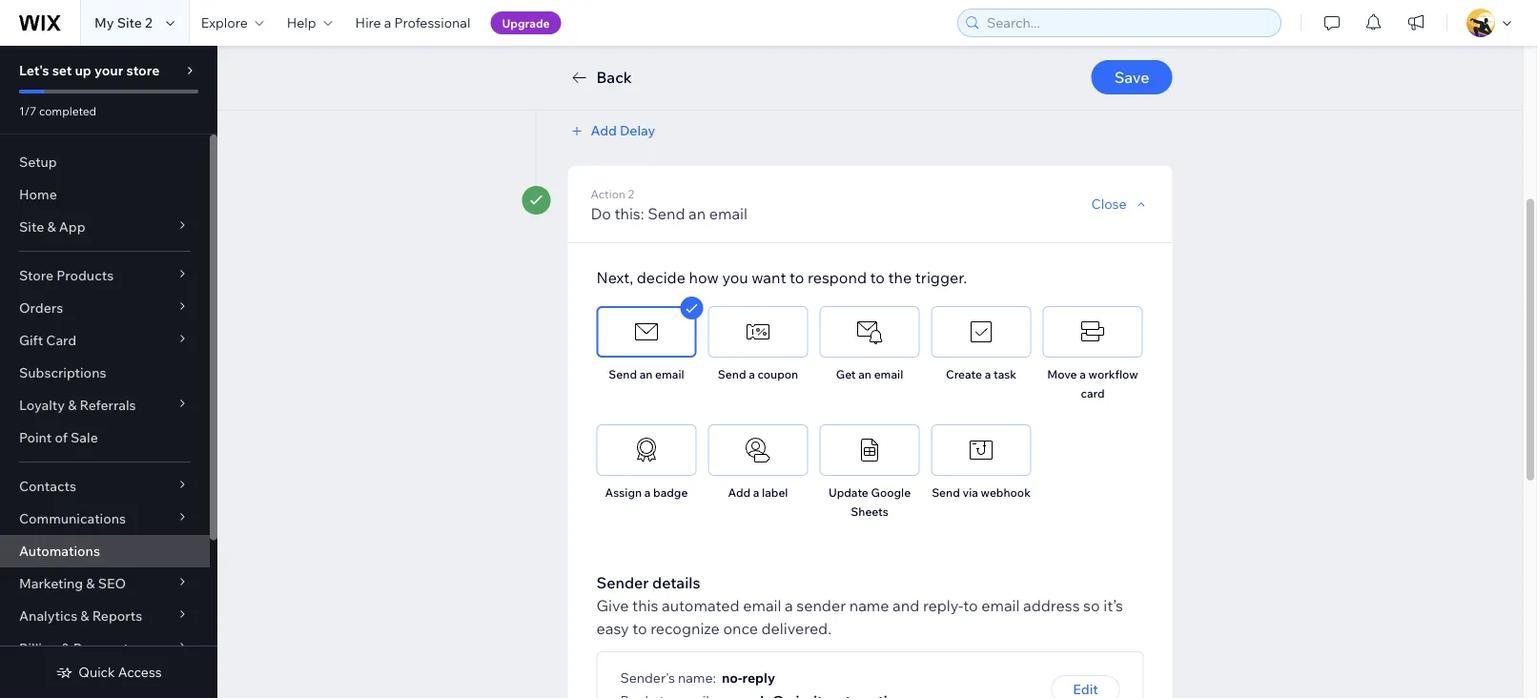 Task type: locate. For each thing, give the bounding box(es) containing it.
an
[[689, 61, 706, 80], [689, 204, 706, 223], [640, 367, 653, 382], [859, 367, 872, 382]]

& inside 'dropdown button'
[[86, 575, 95, 592]]

1 horizontal spatial site
[[117, 14, 142, 31]]

1 vertical spatial 2
[[628, 187, 634, 201]]

0 vertical spatial add
[[591, 122, 617, 139]]

get
[[836, 367, 856, 382]]

do inside action 1 do this: send an email
[[591, 61, 611, 80]]

this:
[[615, 61, 644, 80], [615, 204, 644, 223]]

edit down search... "field"
[[1102, 52, 1127, 69]]

0 horizontal spatial category image
[[744, 318, 773, 346]]

send for send a coupon
[[718, 367, 746, 382]]

create a task
[[946, 367, 1017, 382]]

action left 1
[[591, 44, 626, 58]]

contacts
[[19, 478, 76, 495]]

add delay
[[591, 122, 655, 139]]

send
[[648, 61, 685, 80], [648, 204, 685, 223], [609, 367, 637, 382], [718, 367, 746, 382], [932, 485, 960, 500]]

your
[[94, 62, 123, 79]]

a up delivered.
[[785, 596, 793, 615]]

1 vertical spatial edit
[[1073, 681, 1099, 698]]

a left label
[[753, 485, 760, 500]]

this: up next,
[[615, 204, 644, 223]]

a for coupon
[[749, 367, 755, 382]]

decide
[[637, 268, 686, 287]]

a
[[384, 14, 391, 31], [749, 367, 755, 382], [985, 367, 991, 382], [1080, 367, 1086, 382], [645, 485, 651, 500], [753, 485, 760, 500], [785, 596, 793, 615]]

edit for the edit button to the bottom
[[1073, 681, 1099, 698]]

site inside "popup button"
[[19, 218, 44, 235]]

icon image for task
[[967, 318, 996, 346]]

payments
[[73, 640, 135, 657]]

update
[[829, 485, 869, 500]]

site down home
[[19, 218, 44, 235]]

icon image up assign a badge
[[632, 436, 661, 464]]

icon image for email
[[632, 318, 661, 346]]

marketing & seo button
[[0, 568, 210, 600]]

icon image up create a task
[[967, 318, 996, 346]]

seo
[[98, 575, 126, 592]]

save
[[1115, 68, 1150, 87]]

sheets
[[851, 505, 889, 519]]

marketing
[[19, 575, 83, 592]]

marketing & seo
[[19, 575, 126, 592]]

loyalty & referrals button
[[0, 389, 210, 422]]

action inside "action 2 do this: send an email"
[[591, 187, 626, 201]]

reply-
[[923, 596, 964, 615]]

& for loyalty
[[68, 397, 77, 413]]

a right move in the right of the page
[[1080, 367, 1086, 382]]

edit button down so
[[1052, 675, 1120, 698]]

1 horizontal spatial category image
[[856, 436, 884, 464]]

explore
[[201, 14, 248, 31]]

1 do from the top
[[591, 61, 611, 80]]

quick access
[[79, 664, 162, 681]]

back button
[[568, 66, 632, 89]]

you
[[722, 268, 748, 287]]

home
[[19, 186, 57, 203]]

to right want
[[790, 268, 804, 287]]

a left badge
[[645, 485, 651, 500]]

email inside action 1 do this: send an email
[[709, 61, 748, 80]]

do
[[591, 61, 611, 80], [591, 204, 611, 223]]

category image for a
[[744, 318, 773, 346]]

next,
[[597, 268, 634, 287]]

2 do from the top
[[591, 204, 611, 223]]

setup link
[[0, 146, 210, 178]]

2 horizontal spatial category image
[[967, 436, 996, 464]]

this: inside action 1 do this: send an email
[[615, 61, 644, 80]]

add
[[591, 122, 617, 139], [728, 485, 751, 500]]

0 horizontal spatial edit
[[1073, 681, 1099, 698]]

0 vertical spatial 2
[[145, 14, 152, 31]]

task
[[994, 367, 1017, 382]]

2 down delay
[[628, 187, 634, 201]]

respond
[[808, 268, 867, 287]]

card
[[1081, 386, 1105, 401]]

& right billing
[[61, 640, 70, 657]]

0 vertical spatial action
[[591, 44, 626, 58]]

edit button down search... "field"
[[1102, 52, 1150, 70]]

1
[[628, 44, 634, 58]]

contacts button
[[0, 470, 210, 503]]

next, decide how you want to respond to the trigger.
[[597, 268, 967, 287]]

& left app
[[47, 218, 56, 235]]

a inside move a workflow card
[[1080, 367, 1086, 382]]

1 horizontal spatial add
[[728, 485, 751, 500]]

Search... field
[[981, 10, 1275, 36]]

1 vertical spatial do
[[591, 204, 611, 223]]

update google sheets
[[829, 485, 911, 519]]

details
[[652, 573, 701, 592]]

help button
[[275, 0, 344, 46]]

1 horizontal spatial 2
[[628, 187, 634, 201]]

hire a professional link
[[344, 0, 482, 46]]

add inside button
[[591, 122, 617, 139]]

category image
[[744, 318, 773, 346], [856, 436, 884, 464], [967, 436, 996, 464]]

create
[[946, 367, 982, 382]]

1 horizontal spatial edit
[[1102, 52, 1127, 69]]

do up next,
[[591, 204, 611, 223]]

icon image up add a label
[[744, 436, 773, 464]]

do for action 1 do this: send an email
[[591, 61, 611, 80]]

let's
[[19, 62, 49, 79]]

access
[[118, 664, 162, 681]]

0 horizontal spatial site
[[19, 218, 44, 235]]

via
[[963, 485, 978, 500]]

move a workflow card
[[1048, 367, 1139, 401]]

get an email
[[836, 367, 903, 382]]

a left coupon
[[749, 367, 755, 382]]

& for analytics
[[80, 608, 89, 624]]

a for professional
[[384, 14, 391, 31]]

this: down 1
[[615, 61, 644, 80]]

action inside action 1 do this: send an email
[[591, 44, 626, 58]]

do for action 2 do this: send an email
[[591, 204, 611, 223]]

& inside popup button
[[80, 608, 89, 624]]

0 vertical spatial do
[[591, 61, 611, 80]]

icon image up send an email
[[632, 318, 661, 346]]

1 vertical spatial site
[[19, 218, 44, 235]]

icon image
[[632, 318, 661, 346], [967, 318, 996, 346], [1079, 318, 1107, 346], [632, 436, 661, 464], [744, 436, 773, 464]]

& for site
[[47, 218, 56, 235]]

icon image up workflow
[[1079, 318, 1107, 346]]

of
[[55, 429, 68, 446]]

sender's name: no-reply
[[620, 670, 775, 686]]

1 this: from the top
[[615, 61, 644, 80]]

store
[[19, 267, 53, 284]]

1 vertical spatial action
[[591, 187, 626, 201]]

action down add delay button
[[591, 187, 626, 201]]

email
[[709, 61, 748, 80], [709, 204, 748, 223], [655, 367, 685, 382], [874, 367, 903, 382], [743, 596, 782, 615], [982, 596, 1020, 615]]

action
[[591, 44, 626, 58], [591, 187, 626, 201]]

this: inside "action 2 do this: send an email"
[[615, 204, 644, 223]]

do inside "action 2 do this: send an email"
[[591, 204, 611, 223]]

close
[[1092, 196, 1127, 212]]

billing
[[19, 640, 58, 657]]

store products
[[19, 267, 114, 284]]

1 action from the top
[[591, 44, 626, 58]]

to right and
[[964, 596, 978, 615]]

add left label
[[728, 485, 751, 500]]

send for send via webhook
[[932, 485, 960, 500]]

category image up update
[[856, 436, 884, 464]]

referrals
[[80, 397, 136, 413]]

site right my
[[117, 14, 142, 31]]

&
[[47, 218, 56, 235], [68, 397, 77, 413], [86, 575, 95, 592], [80, 608, 89, 624], [61, 640, 70, 657]]

1 vertical spatial add
[[728, 485, 751, 500]]

category image up send a coupon
[[744, 318, 773, 346]]

this
[[632, 596, 659, 615]]

analytics & reports
[[19, 608, 142, 624]]

want
[[752, 268, 786, 287]]

0 horizontal spatial add
[[591, 122, 617, 139]]

communications button
[[0, 503, 210, 535]]

site
[[117, 14, 142, 31], [19, 218, 44, 235]]

send inside "action 2 do this: send an email"
[[648, 204, 685, 223]]

& inside dropdown button
[[61, 640, 70, 657]]

2 right my
[[145, 14, 152, 31]]

edit down so
[[1073, 681, 1099, 698]]

do up add delay button
[[591, 61, 611, 80]]

this: for action 1 do this: send an email
[[615, 61, 644, 80]]

coupon
[[758, 367, 798, 382]]

0 vertical spatial site
[[117, 14, 142, 31]]

0 vertical spatial edit
[[1102, 52, 1127, 69]]

2 action from the top
[[591, 187, 626, 201]]

address
[[1024, 596, 1080, 615]]

quick
[[79, 664, 115, 681]]

a for task
[[985, 367, 991, 382]]

an inside "action 2 do this: send an email"
[[689, 204, 706, 223]]

reports
[[92, 608, 142, 624]]

orders button
[[0, 292, 210, 324]]

category image up send via webhook
[[967, 436, 996, 464]]

& right loyalty
[[68, 397, 77, 413]]

a right hire
[[384, 14, 391, 31]]

2 this: from the top
[[615, 204, 644, 223]]

& left the reports
[[80, 608, 89, 624]]

1 vertical spatial this:
[[615, 204, 644, 223]]

sidebar element
[[0, 46, 217, 698]]

automations
[[19, 543, 100, 559]]

0 vertical spatial this:
[[615, 61, 644, 80]]

category image for via
[[967, 436, 996, 464]]

& left seo
[[86, 575, 95, 592]]

add left delay
[[591, 122, 617, 139]]

a left task
[[985, 367, 991, 382]]



Task type: describe. For each thing, give the bounding box(es) containing it.
analytics
[[19, 608, 77, 624]]

1 vertical spatial edit button
[[1052, 675, 1120, 698]]

workflow
[[1089, 367, 1139, 382]]

icon image for badge
[[632, 436, 661, 464]]

set
[[52, 62, 72, 79]]

move
[[1048, 367, 1077, 382]]

delivered.
[[762, 619, 832, 638]]

icon image for workflow
[[1079, 318, 1107, 346]]

loyalty & referrals
[[19, 397, 136, 413]]

how
[[689, 268, 719, 287]]

professional
[[394, 14, 471, 31]]

to left the
[[870, 268, 885, 287]]

name
[[850, 596, 889, 615]]

save button
[[1092, 60, 1173, 94]]

add for add delay
[[591, 122, 617, 139]]

quick access button
[[56, 664, 162, 681]]

my site 2
[[94, 14, 152, 31]]

point
[[19, 429, 52, 446]]

send for send an email
[[609, 367, 637, 382]]

close button
[[1092, 196, 1150, 213]]

card
[[46, 332, 76, 349]]

& for marketing
[[86, 575, 95, 592]]

send an email
[[609, 367, 685, 382]]

upgrade
[[502, 16, 550, 30]]

send inside action 1 do this: send an email
[[648, 61, 685, 80]]

google
[[871, 485, 911, 500]]

0 horizontal spatial 2
[[145, 14, 152, 31]]

1/7
[[19, 103, 36, 118]]

add a label
[[728, 485, 788, 500]]

subscriptions
[[19, 364, 106, 381]]

edit for the edit button to the top
[[1102, 52, 1127, 69]]

a for workflow
[[1080, 367, 1086, 382]]

sender
[[797, 596, 846, 615]]

orders
[[19, 299, 63, 316]]

send a coupon
[[718, 367, 798, 382]]

delay
[[620, 122, 655, 139]]

action for action 1 do this: send an email
[[591, 44, 626, 58]]

webhook
[[981, 485, 1031, 500]]

no-
[[722, 670, 742, 686]]

products
[[56, 267, 114, 284]]

store
[[126, 62, 160, 79]]

hire a professional
[[355, 14, 471, 31]]

reply
[[742, 670, 775, 686]]

trigger.
[[915, 268, 967, 287]]

billing & payments
[[19, 640, 135, 657]]

email inside "action 2 do this: send an email"
[[709, 204, 748, 223]]

& for billing
[[61, 640, 70, 657]]

analytics & reports button
[[0, 600, 210, 632]]

label
[[762, 485, 788, 500]]

automated
[[662, 596, 740, 615]]

upgrade button
[[491, 11, 561, 34]]

loyalty
[[19, 397, 65, 413]]

1/7 completed
[[19, 103, 96, 118]]

point of sale
[[19, 429, 98, 446]]

category image for google
[[856, 436, 884, 464]]

action for action 2 do this: send an email
[[591, 187, 626, 201]]

up
[[75, 62, 91, 79]]

add for add a label
[[728, 485, 751, 500]]

badge
[[653, 485, 688, 500]]

let's set up your store
[[19, 62, 160, 79]]

help
[[287, 14, 316, 31]]

home link
[[0, 178, 210, 211]]

sender details give this automated email a sender name and reply-to email address so it's easy to recognize once delivered.
[[597, 573, 1123, 638]]

a for label
[[753, 485, 760, 500]]

billing & payments button
[[0, 632, 210, 665]]

to down this
[[633, 619, 647, 638]]

a for badge
[[645, 485, 651, 500]]

easy
[[597, 619, 629, 638]]

gift card button
[[0, 324, 210, 357]]

action 1 do this: send an email
[[591, 44, 748, 80]]

sender's
[[620, 670, 675, 686]]

so
[[1084, 596, 1100, 615]]

send via webhook
[[932, 485, 1031, 500]]

name:
[[678, 670, 716, 686]]

it's
[[1104, 596, 1123, 615]]

a inside sender details give this automated email a sender name and reply-to email address so it's easy to recognize once delivered.
[[785, 596, 793, 615]]

this: for action 2 do this: send an email
[[615, 204, 644, 223]]

hire
[[355, 14, 381, 31]]

and
[[893, 596, 920, 615]]

subscriptions link
[[0, 357, 210, 389]]

automations link
[[0, 535, 210, 568]]

add delay button
[[568, 122, 655, 139]]

once
[[723, 619, 758, 638]]

an inside action 1 do this: send an email
[[689, 61, 706, 80]]

0 vertical spatial edit button
[[1102, 52, 1150, 70]]

category image
[[856, 318, 884, 346]]

2 inside "action 2 do this: send an email"
[[628, 187, 634, 201]]

recognize
[[651, 619, 720, 638]]

store products button
[[0, 259, 210, 292]]

assign a badge
[[605, 485, 688, 500]]

back
[[597, 68, 632, 87]]

gift
[[19, 332, 43, 349]]

assign
[[605, 485, 642, 500]]

sender
[[597, 573, 649, 592]]



Task type: vqa. For each thing, say whether or not it's contained in the screenshot.
the Share your link
no



